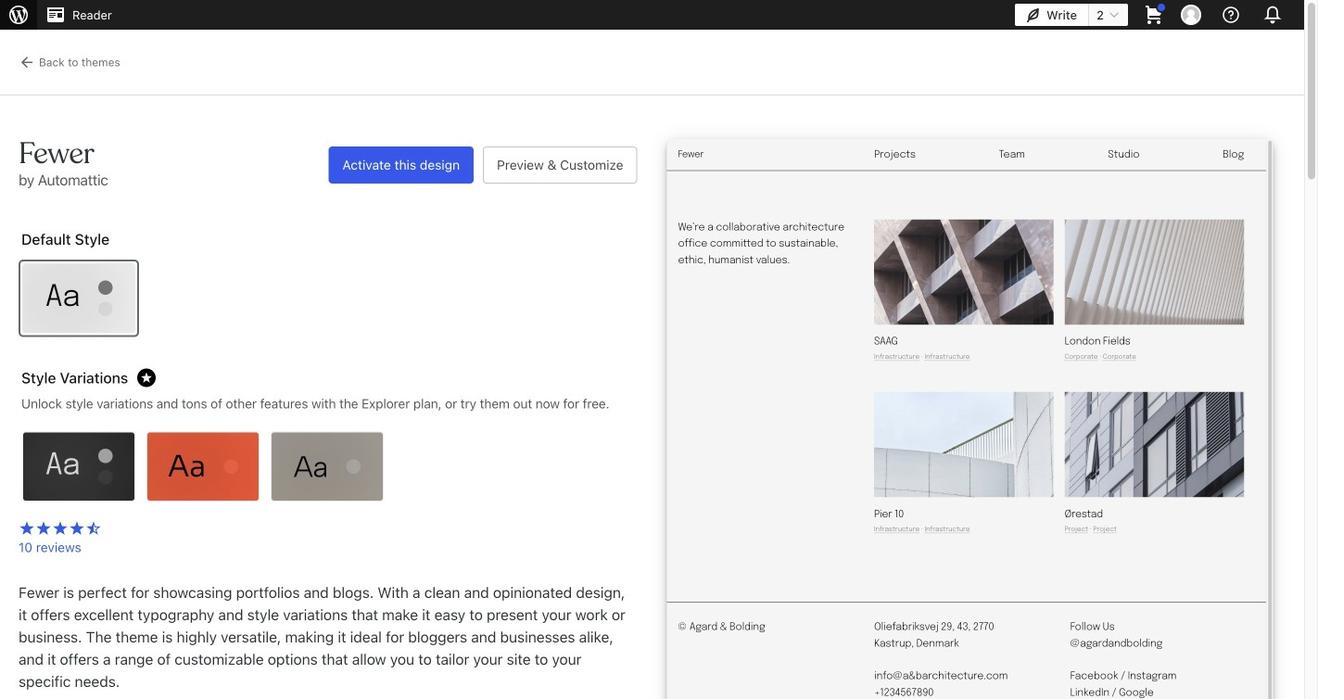 Task type: vqa. For each thing, say whether or not it's contained in the screenshot.
'Close Search' "image"
no



Task type: locate. For each thing, give the bounding box(es) containing it.
help image
[[1220, 4, 1243, 26]]

manage your notifications image
[[1260, 2, 1286, 28]]

manage your sites image
[[7, 4, 30, 26]]

main content
[[0, 30, 1305, 699]]



Task type: describe. For each thing, give the bounding box(es) containing it.
my shopping cart image
[[1143, 4, 1166, 26]]

my profile image
[[1181, 5, 1202, 25]]



